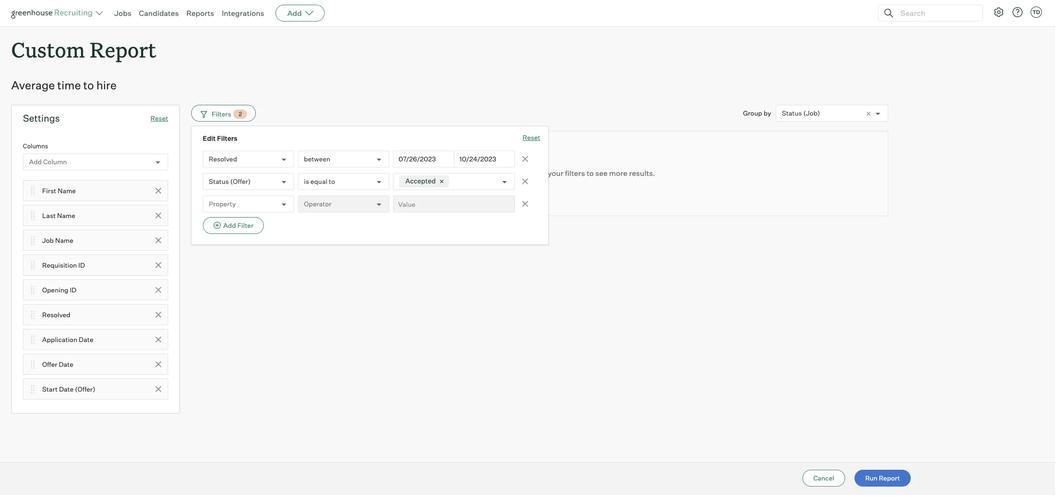 Task type: describe. For each thing, give the bounding box(es) containing it.
candidates link
[[139, 8, 179, 18]]

is
[[304, 178, 309, 186]]

reset for settings
[[151, 114, 168, 122]]

date for offer
[[59, 361, 73, 369]]

application
[[42, 336, 77, 344]]

custom report
[[11, 36, 156, 63]]

date for start
[[59, 386, 74, 394]]

Search text field
[[898, 6, 974, 20]]

no matching records found. adjust your filters to see more results.
[[424, 169, 656, 178]]

to inside no matching records found. adjust your filters to see more results. row group
[[587, 169, 594, 178]]

opening
[[42, 286, 68, 294]]

cancel button
[[803, 471, 845, 487]]

date for application
[[79, 336, 93, 344]]

add button
[[276, 5, 325, 22]]

td button
[[1029, 5, 1044, 20]]

run
[[865, 475, 878, 483]]

Value text field
[[393, 196, 515, 213]]

status (job)
[[782, 109, 820, 117]]

average time to hire
[[11, 78, 117, 92]]

td
[[1033, 9, 1041, 15]]

filters
[[565, 169, 585, 178]]

status (offer)
[[209, 178, 251, 186]]

report for run report
[[879, 475, 900, 483]]

td button
[[1031, 7, 1042, 18]]

is equal to
[[304, 178, 335, 186]]

to for average time to hire
[[83, 78, 94, 92]]

reset for edit filters
[[523, 134, 540, 142]]

between
[[304, 155, 330, 163]]

last
[[42, 212, 56, 220]]

07/26/2023
[[399, 155, 436, 163]]

group
[[743, 109, 762, 117]]

reset link for settings
[[151, 114, 168, 122]]

2
[[239, 111, 242, 118]]

time
[[57, 78, 81, 92]]

reset link for edit filters
[[523, 133, 540, 144]]

configure image
[[994, 7, 1005, 18]]

no matching records found. adjust your filters to see more results. row group
[[191, 131, 889, 216]]

your
[[548, 169, 564, 178]]

more
[[609, 169, 628, 178]]

average
[[11, 78, 55, 92]]

status for status (offer)
[[209, 178, 229, 186]]

application date
[[42, 336, 93, 344]]

1 vertical spatial (offer)
[[75, 386, 95, 394]]

first name
[[42, 187, 76, 195]]

accepted
[[406, 177, 436, 186]]

0 vertical spatial resolved
[[209, 155, 237, 163]]

filter
[[238, 222, 254, 230]]

0 horizontal spatial resolved
[[42, 311, 70, 319]]

records
[[471, 169, 498, 178]]

jobs link
[[114, 8, 131, 18]]

add filter button
[[203, 218, 264, 234]]

property
[[209, 200, 236, 208]]

cancel
[[814, 475, 835, 483]]

add for add
[[287, 8, 302, 18]]

add for add filter
[[223, 222, 236, 230]]

no
[[424, 169, 434, 178]]

status for status (job)
[[782, 109, 802, 117]]

name for first name
[[58, 187, 76, 195]]

custom
[[11, 36, 85, 63]]

offer
[[42, 361, 57, 369]]

reports
[[186, 8, 214, 18]]

1 vertical spatial filters
[[217, 135, 238, 143]]

requisition
[[42, 261, 77, 269]]

candidates
[[139, 8, 179, 18]]

column
[[43, 158, 67, 166]]

first
[[42, 187, 56, 195]]

start
[[42, 386, 58, 394]]

equal
[[311, 178, 328, 186]]

opening id
[[42, 286, 76, 294]]



Task type: vqa. For each thing, say whether or not it's contained in the screenshot.
the order
no



Task type: locate. For each thing, give the bounding box(es) containing it.
name right last at the top left of the page
[[57, 212, 75, 220]]

2 vertical spatial date
[[59, 386, 74, 394]]

job
[[42, 237, 54, 245]]

1 vertical spatial resolved
[[42, 311, 70, 319]]

group by
[[743, 109, 771, 117]]

date
[[79, 336, 93, 344], [59, 361, 73, 369], [59, 386, 74, 394]]

0 vertical spatial name
[[58, 187, 76, 195]]

0 vertical spatial status
[[782, 109, 802, 117]]

name
[[58, 187, 76, 195], [57, 212, 75, 220], [55, 237, 73, 245]]

name for last name
[[57, 212, 75, 220]]

(offer) right start
[[75, 386, 95, 394]]

found.
[[499, 169, 522, 178]]

integrations link
[[222, 8, 264, 18]]

hire
[[96, 78, 117, 92]]

1 vertical spatial add
[[29, 158, 42, 166]]

0 vertical spatial date
[[79, 336, 93, 344]]

2 horizontal spatial to
[[587, 169, 594, 178]]

0 horizontal spatial reset
[[151, 114, 168, 122]]

id for opening id
[[70, 286, 76, 294]]

add for add column
[[29, 158, 42, 166]]

1 vertical spatial name
[[57, 212, 75, 220]]

resolved
[[209, 155, 237, 163], [42, 311, 70, 319]]

id right requisition in the left of the page
[[78, 261, 85, 269]]

add inside add popup button
[[287, 8, 302, 18]]

to
[[83, 78, 94, 92], [587, 169, 594, 178], [329, 178, 335, 186]]

status up property
[[209, 178, 229, 186]]

to for is equal to
[[329, 178, 335, 186]]

integrations
[[222, 8, 264, 18]]

2 horizontal spatial add
[[287, 8, 302, 18]]

report for custom report
[[90, 36, 156, 63]]

reset up adjust
[[523, 134, 540, 142]]

0 horizontal spatial reset link
[[151, 114, 168, 122]]

greenhouse recruiting image
[[11, 7, 96, 19]]

reset link left filter "icon"
[[151, 114, 168, 122]]

report
[[90, 36, 156, 63], [879, 475, 900, 483]]

reset link up adjust
[[523, 133, 540, 144]]

to left the hire
[[83, 78, 94, 92]]

0 vertical spatial reset link
[[151, 114, 168, 122]]

0 horizontal spatial (offer)
[[75, 386, 95, 394]]

add
[[287, 8, 302, 18], [29, 158, 42, 166], [223, 222, 236, 230]]

0 horizontal spatial to
[[83, 78, 94, 92]]

job name
[[42, 237, 73, 245]]

0 horizontal spatial id
[[70, 286, 76, 294]]

date right application
[[79, 336, 93, 344]]

name right job
[[55, 237, 73, 245]]

id
[[78, 261, 85, 269], [70, 286, 76, 294]]

2 vertical spatial add
[[223, 222, 236, 230]]

0 vertical spatial report
[[90, 36, 156, 63]]

reports link
[[186, 8, 214, 18]]

(job)
[[804, 109, 820, 117]]

edit filters
[[203, 135, 238, 143]]

reset link
[[151, 114, 168, 122], [523, 133, 540, 144]]

1 horizontal spatial id
[[78, 261, 85, 269]]

(offer) up property
[[230, 178, 251, 186]]

name right first
[[58, 187, 76, 195]]

report inside 'button'
[[879, 475, 900, 483]]

resolved down "opening"
[[42, 311, 70, 319]]

run report button
[[855, 471, 911, 487]]

0 horizontal spatial add
[[29, 158, 42, 166]]

1 horizontal spatial (offer)
[[230, 178, 251, 186]]

1 horizontal spatial resolved
[[209, 155, 237, 163]]

filter image
[[199, 110, 207, 118]]

1 vertical spatial reset
[[523, 134, 540, 142]]

id right "opening"
[[70, 286, 76, 294]]

edit
[[203, 135, 216, 143]]

name for job name
[[55, 237, 73, 245]]

1 horizontal spatial to
[[329, 178, 335, 186]]

matching
[[436, 169, 469, 178]]

by
[[764, 109, 771, 117]]

to left see
[[587, 169, 594, 178]]

settings
[[23, 113, 60, 124]]

results.
[[629, 169, 656, 178]]

1 vertical spatial id
[[70, 286, 76, 294]]

jobs
[[114, 8, 131, 18]]

id for requisition id
[[78, 261, 85, 269]]

offer date
[[42, 361, 73, 369]]

last name
[[42, 212, 75, 220]]

1 horizontal spatial reset link
[[523, 133, 540, 144]]

status left (job) on the top right of page
[[782, 109, 802, 117]]

adjust
[[523, 169, 546, 178]]

filters
[[212, 110, 231, 118], [217, 135, 238, 143]]

status
[[782, 109, 802, 117], [209, 178, 229, 186]]

reset left filter "icon"
[[151, 114, 168, 122]]

date right offer
[[59, 361, 73, 369]]

0 vertical spatial id
[[78, 261, 85, 269]]

start date (offer)
[[42, 386, 95, 394]]

resolved down 'edit filters'
[[209, 155, 237, 163]]

1 horizontal spatial reset
[[523, 134, 540, 142]]

date right start
[[59, 386, 74, 394]]

run report
[[865, 475, 900, 483]]

1 horizontal spatial status
[[782, 109, 802, 117]]

reset
[[151, 114, 168, 122], [523, 134, 540, 142]]

10/24/2023
[[460, 155, 496, 163]]

report right run
[[879, 475, 900, 483]]

see
[[596, 169, 608, 178]]

add inside add filter button
[[223, 222, 236, 230]]

1 vertical spatial reset link
[[523, 133, 540, 144]]

filters right filter "icon"
[[212, 110, 231, 118]]

1 horizontal spatial report
[[879, 475, 900, 483]]

add column
[[29, 158, 67, 166]]

0 vertical spatial add
[[287, 8, 302, 18]]

report down jobs
[[90, 36, 156, 63]]

0 vertical spatial (offer)
[[230, 178, 251, 186]]

filters right edit
[[217, 135, 238, 143]]

0 vertical spatial filters
[[212, 110, 231, 118]]

0 horizontal spatial report
[[90, 36, 156, 63]]

columns
[[23, 143, 48, 150]]

2 vertical spatial name
[[55, 237, 73, 245]]

(offer)
[[230, 178, 251, 186], [75, 386, 95, 394]]

1 horizontal spatial add
[[223, 222, 236, 230]]

0 horizontal spatial status
[[209, 178, 229, 186]]

1 vertical spatial report
[[879, 475, 900, 483]]

0 vertical spatial reset
[[151, 114, 168, 122]]

to right equal
[[329, 178, 335, 186]]

requisition id
[[42, 261, 85, 269]]

1 vertical spatial status
[[209, 178, 229, 186]]

1 vertical spatial date
[[59, 361, 73, 369]]

add filter
[[223, 222, 254, 230]]



